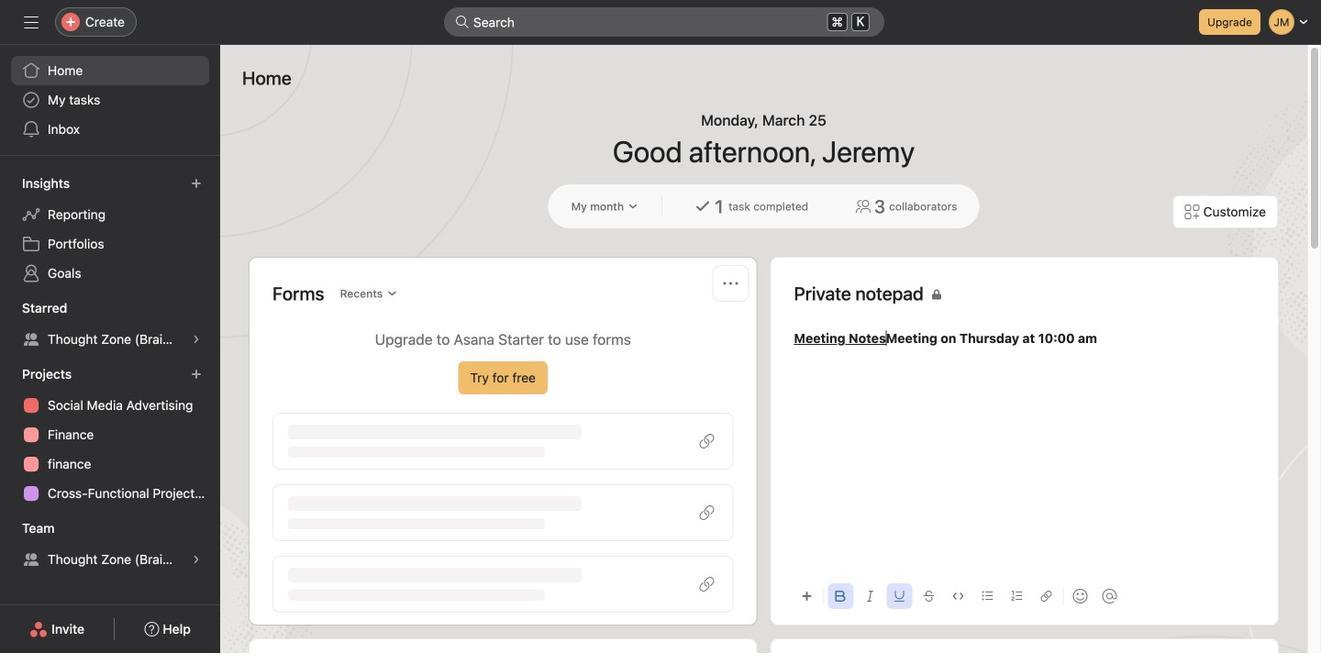 Task type: locate. For each thing, give the bounding box(es) containing it.
see details, thought zone (brainstorm space) image
[[191, 554, 202, 565]]

teams element
[[0, 512, 220, 578]]

insights element
[[0, 167, 220, 292]]

at mention image
[[1103, 589, 1118, 604]]

link image
[[1041, 591, 1052, 602]]

new insights image
[[191, 178, 202, 189]]

see details, thought zone (brainstorm space) image
[[191, 334, 202, 345]]

bulleted list image
[[983, 591, 994, 602]]

None field
[[444, 7, 885, 37]]

new project or portfolio image
[[191, 369, 202, 380]]

numbered list image
[[1012, 591, 1023, 602]]

toolbar
[[794, 576, 1256, 617]]



Task type: vqa. For each thing, say whether or not it's contained in the screenshot.
the bottommost see details, thought zone (brainstorm space) icon
yes



Task type: describe. For each thing, give the bounding box(es) containing it.
underline image
[[894, 591, 906, 602]]

prominent image
[[455, 15, 470, 29]]

global element
[[0, 45, 220, 155]]

actions image
[[724, 276, 738, 291]]

Search tasks, projects, and more text field
[[444, 7, 885, 37]]

emoji image
[[1073, 589, 1088, 604]]

code image
[[953, 591, 964, 602]]

starred element
[[0, 292, 220, 358]]

bold image
[[836, 591, 847, 602]]

insert an object image
[[802, 591, 813, 602]]

hide sidebar image
[[24, 15, 39, 29]]

italics image
[[865, 591, 876, 602]]

projects element
[[0, 358, 220, 512]]

strikethrough image
[[924, 591, 935, 602]]



